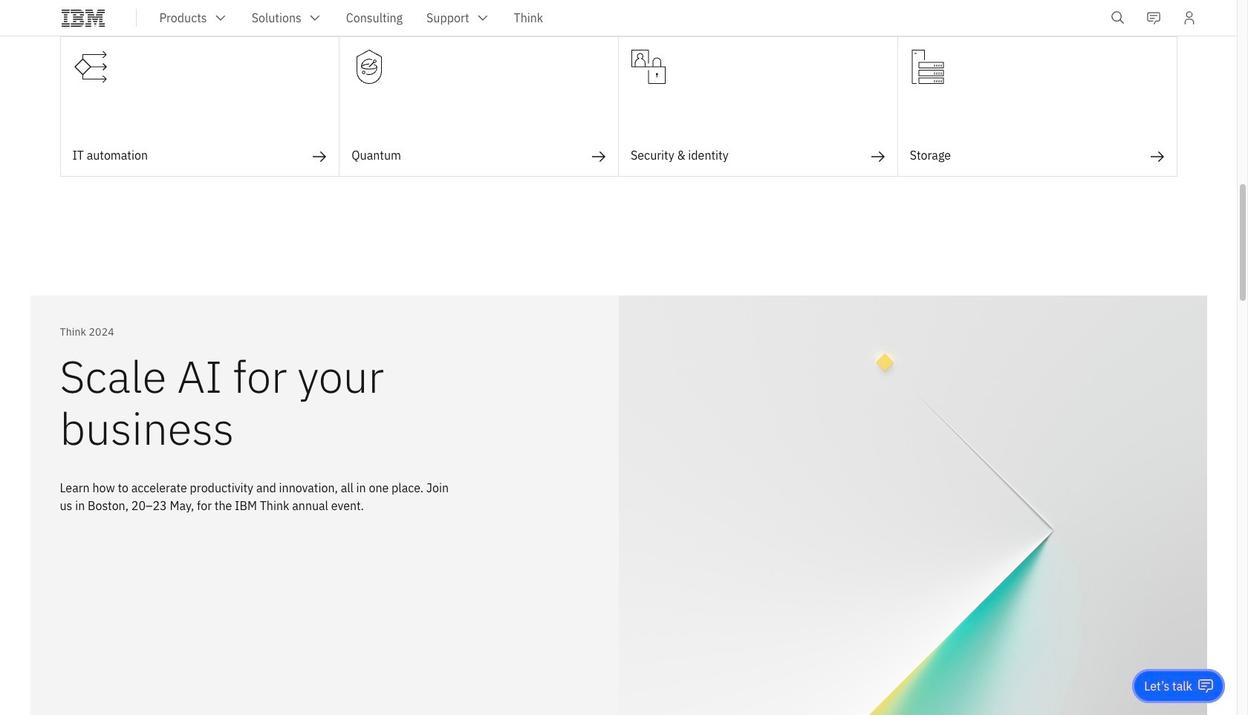 Task type: locate. For each thing, give the bounding box(es) containing it.
let's talk element
[[1145, 679, 1193, 695]]



